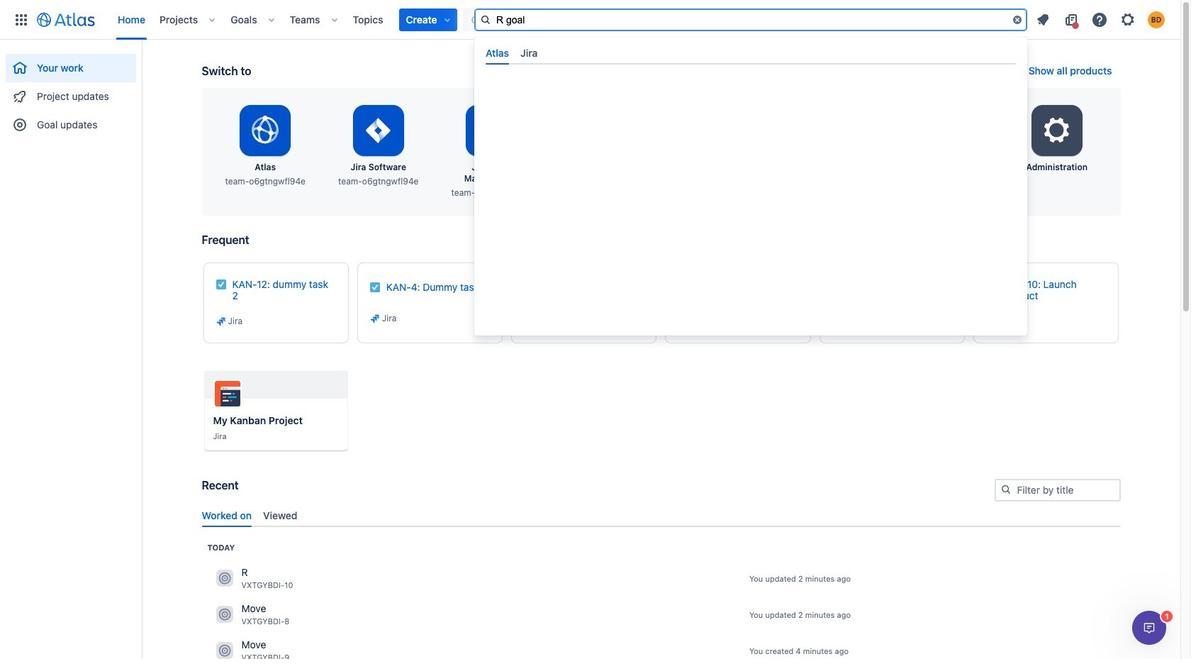 Task type: locate. For each thing, give the bounding box(es) containing it.
banner
[[0, 0, 1181, 335]]

1 vertical spatial townsquare image
[[216, 606, 233, 623]]

group
[[6, 40, 136, 143]]

dialog
[[1133, 611, 1167, 645]]

notifications image
[[1035, 11, 1052, 28]]

1 vertical spatial tab list
[[196, 503, 1127, 527]]

jira image
[[369, 313, 381, 324], [369, 313, 381, 324], [215, 316, 227, 327], [215, 316, 227, 327]]

2 tab from the left
[[515, 41, 544, 64]]

heading
[[208, 542, 235, 553]]

townsquare image
[[216, 570, 233, 587], [216, 606, 233, 623]]

None search field
[[475, 8, 1028, 31]]

tab
[[480, 41, 515, 64], [515, 41, 544, 64]]

tab list
[[480, 41, 1022, 64], [196, 503, 1127, 527]]

switch to... image
[[13, 11, 30, 28]]

settings image
[[1041, 114, 1075, 148]]

top element
[[9, 0, 886, 39]]

search image
[[1001, 484, 1012, 495]]

0 vertical spatial townsquare image
[[216, 570, 233, 587]]



Task type: vqa. For each thing, say whether or not it's contained in the screenshot.
SEARCH FOR PEOPLE AND TEAMS field at the top of page
no



Task type: describe. For each thing, give the bounding box(es) containing it.
Search Atlas field
[[475, 8, 1028, 31]]

search image
[[480, 14, 492, 25]]

Filter by title field
[[996, 480, 1120, 500]]

0 vertical spatial tab list
[[480, 41, 1022, 64]]

1 tab from the left
[[480, 41, 515, 64]]

townsquare image
[[216, 642, 233, 659]]

1 townsquare image from the top
[[216, 570, 233, 587]]

clear search session image
[[1012, 14, 1024, 25]]

settings image
[[1120, 11, 1137, 28]]

2 townsquare image from the top
[[216, 606, 233, 623]]

account image
[[1149, 11, 1166, 28]]

help image
[[1092, 11, 1109, 28]]



